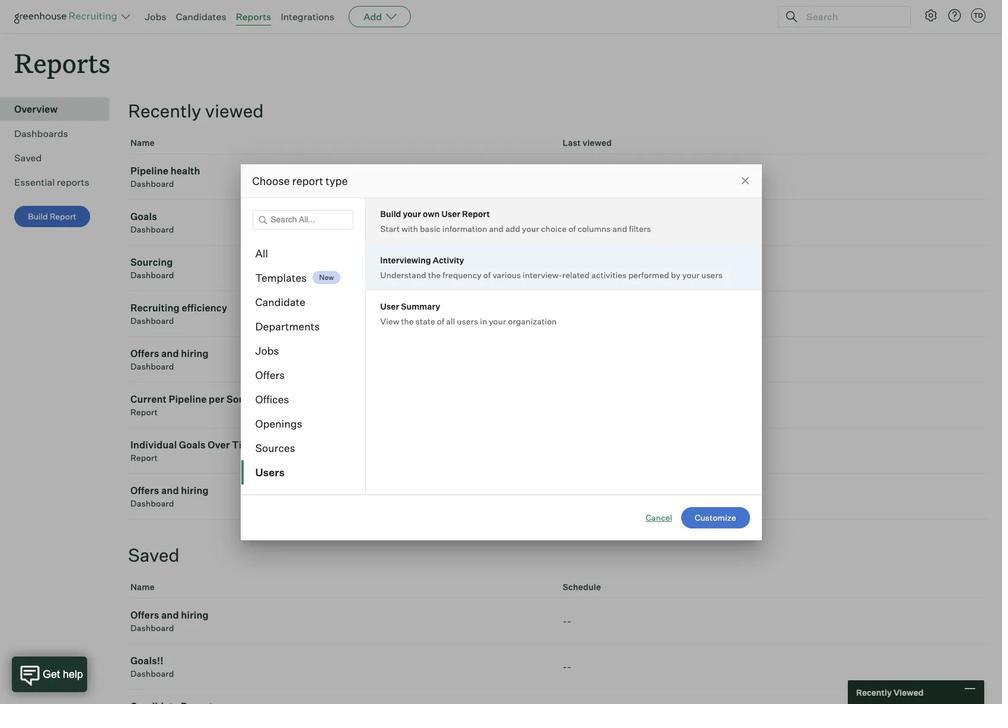 Task type: describe. For each thing, give the bounding box(es) containing it.
1 vertical spatial saved
[[128, 544, 180, 566]]

the for frequency
[[428, 270, 441, 280]]

integrations
[[281, 11, 335, 23]]

reports link
[[236, 11, 271, 23]]

goals!!
[[130, 655, 163, 667]]

td
[[974, 11, 983, 20]]

goals!! dashboard
[[130, 655, 174, 679]]

recently for recently viewed
[[856, 687, 892, 697]]

dashboards
[[14, 128, 68, 139]]

recruiting
[[130, 302, 180, 314]]

organization
[[508, 316, 557, 326]]

the for state
[[401, 316, 414, 326]]

choose report type dialog
[[241, 164, 762, 540]]

understand
[[380, 270, 426, 280]]

viewed for last viewed
[[583, 138, 612, 148]]

yesterday, 1:06 pm
[[563, 491, 649, 502]]

td button
[[969, 6, 988, 25]]

build for build report
[[28, 211, 48, 221]]

configure image
[[924, 8, 938, 23]]

all
[[255, 246, 268, 259]]

pipeline inside pipeline health dashboard
[[130, 165, 169, 177]]

add
[[506, 223, 520, 233]]

sources
[[255, 441, 295, 454]]

today, for today, 12:58 pm
[[563, 262, 593, 274]]

7 dashboard from the top
[[130, 623, 174, 633]]

overview
[[14, 103, 58, 115]]

yesterday,
[[563, 491, 611, 502]]

reports
[[57, 176, 89, 188]]

build your own user report start with basic information and add your choice of columns and filters
[[380, 208, 651, 233]]

report
[[292, 174, 323, 187]]

1 hiring from the top
[[181, 348, 209, 360]]

dashboards link
[[14, 126, 104, 141]]

offers and hiring dashboard for yesterday, 1:06 pm
[[130, 485, 209, 508]]

viewed
[[894, 687, 924, 697]]

interviewing activity understand the frequency of various interview-related activities performed by your users
[[380, 255, 723, 280]]

last
[[563, 138, 581, 148]]

build report
[[28, 211, 76, 221]]

offers up goals!!
[[130, 609, 159, 621]]

offers up the 'current'
[[130, 348, 159, 360]]

your right add
[[522, 223, 539, 233]]

over
[[208, 439, 230, 451]]

time
[[232, 439, 256, 451]]

of for in
[[437, 316, 445, 326]]

activity
[[433, 255, 464, 265]]

various
[[493, 270, 521, 280]]

start
[[380, 223, 400, 233]]

state
[[416, 316, 435, 326]]

offices
[[255, 392, 289, 405]]

information
[[442, 223, 487, 233]]

view
[[380, 316, 399, 326]]

openings
[[255, 417, 302, 430]]

essential reports
[[14, 176, 89, 188]]

your inside interviewing activity understand the frequency of various interview-related activities performed by your users
[[683, 270, 700, 280]]

report inside build report button
[[50, 211, 76, 221]]

user inside build your own user report start with basic information and add your choice of columns and filters
[[442, 208, 461, 219]]

frequency
[[443, 270, 482, 280]]

interview-
[[523, 270, 562, 280]]

cancel link
[[646, 512, 672, 523]]

add
[[364, 11, 382, 23]]

your inside user summary view the state of all users in your organization
[[489, 316, 506, 326]]

recruiting efficiency dashboard
[[130, 302, 227, 326]]

dashboard inside recruiting efficiency dashboard
[[130, 316, 174, 326]]

pipeline health dashboard
[[130, 165, 200, 189]]

12:59
[[595, 217, 619, 228]]

report for current pipeline per source
[[130, 407, 158, 417]]

report for individual goals over time
[[130, 453, 158, 463]]

users inside user summary view the state of all users in your organization
[[457, 316, 478, 326]]

new
[[319, 273, 334, 282]]

build report button
[[14, 206, 90, 227]]

activities
[[592, 270, 627, 280]]

name for recently viewed
[[130, 138, 155, 148]]

dashboard inside pipeline health dashboard
[[130, 179, 174, 189]]

-- for goals!!
[[563, 661, 572, 673]]

last viewed
[[563, 138, 612, 148]]

by
[[671, 270, 681, 280]]

interviewing
[[380, 255, 431, 265]]

3 dashboard from the top
[[130, 270, 174, 280]]

name for saved
[[130, 582, 155, 592]]

customize button
[[681, 507, 750, 528]]

1 vertical spatial reports
[[14, 45, 110, 80]]

saved link
[[14, 151, 104, 165]]

and up goals!!
[[161, 609, 179, 621]]

candidates
[[176, 11, 226, 23]]

with
[[402, 223, 418, 233]]

own
[[423, 208, 440, 219]]



Task type: vqa. For each thing, say whether or not it's contained in the screenshot.
bottommost THE OF
yes



Task type: locate. For each thing, give the bounding box(es) containing it.
3 offers and hiring dashboard from the top
[[130, 609, 209, 633]]

build down essential
[[28, 211, 48, 221]]

offers and hiring dashboard up the 'current'
[[130, 348, 209, 371]]

sourcing dashboard
[[130, 256, 174, 280]]

3 hiring from the top
[[181, 609, 209, 621]]

1 vertical spatial recently
[[856, 687, 892, 697]]

0 vertical spatial the
[[428, 270, 441, 280]]

2 vertical spatial offers and hiring dashboard
[[130, 609, 209, 633]]

build inside build your own user report start with basic information and add your choice of columns and filters
[[380, 208, 401, 219]]

goals left over
[[179, 439, 206, 451]]

the right view
[[401, 316, 414, 326]]

jobs inside choose report type dialog
[[255, 344, 279, 357]]

report for build your own user report
[[462, 208, 490, 219]]

reports
[[236, 11, 271, 23], [14, 45, 110, 80]]

Search text field
[[804, 8, 900, 25]]

columns
[[578, 223, 611, 233]]

templates
[[255, 271, 307, 284]]

0 vertical spatial jobs
[[145, 11, 166, 23]]

1 vertical spatial --
[[563, 661, 572, 673]]

1 vertical spatial offers and hiring dashboard
[[130, 485, 209, 508]]

of right choice
[[569, 223, 576, 233]]

1 today, from the top
[[563, 217, 593, 228]]

0 horizontal spatial jobs
[[145, 11, 166, 23]]

summary
[[401, 301, 440, 311]]

dashboard up goals!!
[[130, 623, 174, 633]]

pm for yesterday, 1:06 pm
[[634, 491, 649, 502]]

0 vertical spatial offers and hiring dashboard
[[130, 348, 209, 371]]

offers inside choose report type dialog
[[255, 368, 285, 381]]

hiring for --
[[181, 609, 209, 621]]

2 dashboard from the top
[[130, 224, 174, 234]]

Search All... text field
[[252, 210, 354, 229]]

1 dashboard from the top
[[130, 179, 174, 189]]

user inside user summary view the state of all users in your organization
[[380, 301, 399, 311]]

1 -- from the top
[[563, 615, 572, 627]]

greenhouse recruiting image
[[14, 9, 121, 24]]

td button
[[972, 8, 986, 23]]

report up information
[[462, 208, 490, 219]]

users inside interviewing activity understand the frequency of various interview-related activities performed by your users
[[702, 270, 723, 280]]

2 vertical spatial hiring
[[181, 609, 209, 621]]

0 vertical spatial goals
[[130, 211, 157, 223]]

1 horizontal spatial goals
[[179, 439, 206, 451]]

build inside button
[[28, 211, 48, 221]]

0 vertical spatial recently
[[128, 100, 201, 122]]

departments
[[255, 319, 320, 332]]

8 dashboard from the top
[[130, 669, 174, 679]]

report inside individual goals over time report
[[130, 453, 158, 463]]

your right the in
[[489, 316, 506, 326]]

5 dashboard from the top
[[130, 361, 174, 371]]

0 vertical spatial name
[[130, 138, 155, 148]]

health
[[171, 165, 200, 177]]

recently for recently viewed
[[128, 100, 201, 122]]

1 horizontal spatial reports
[[236, 11, 271, 23]]

recently viewed
[[856, 687, 924, 697]]

and down individual goals over time report
[[161, 485, 179, 497]]

2 horizontal spatial of
[[569, 223, 576, 233]]

and
[[489, 223, 504, 233], [613, 223, 627, 233], [161, 348, 179, 360], [161, 485, 179, 497], [161, 609, 179, 621]]

dashboard down sourcing
[[130, 270, 174, 280]]

pm for today, 12:59 pm
[[621, 217, 636, 228]]

report down the essential reports "link"
[[50, 211, 76, 221]]

jobs left the candidates
[[145, 11, 166, 23]]

of
[[569, 223, 576, 233], [483, 270, 491, 280], [437, 316, 445, 326]]

1 vertical spatial today,
[[563, 262, 593, 274]]

goals dashboard
[[130, 211, 174, 234]]

0 horizontal spatial goals
[[130, 211, 157, 223]]

efficiency
[[182, 302, 227, 314]]

recently
[[128, 100, 201, 122], [856, 687, 892, 697]]

0 horizontal spatial viewed
[[205, 100, 264, 122]]

--
[[563, 615, 572, 627], [563, 661, 572, 673]]

1 horizontal spatial viewed
[[583, 138, 612, 148]]

the down activity on the top left of the page
[[428, 270, 441, 280]]

individual goals over time report
[[130, 439, 256, 463]]

per
[[209, 393, 225, 405]]

1 horizontal spatial jobs
[[255, 344, 279, 357]]

0 vertical spatial user
[[442, 208, 461, 219]]

goals inside individual goals over time report
[[179, 439, 206, 451]]

choice
[[541, 223, 567, 233]]

report down the 'current'
[[130, 407, 158, 417]]

0 vertical spatial hiring
[[181, 348, 209, 360]]

user summary view the state of all users in your organization
[[380, 301, 557, 326]]

users left the in
[[457, 316, 478, 326]]

12:58
[[595, 262, 619, 274]]

offers and hiring dashboard down individual goals over time report
[[130, 485, 209, 508]]

0 vertical spatial today,
[[563, 217, 593, 228]]

build up start
[[380, 208, 401, 219]]

1 name from the top
[[130, 138, 155, 148]]

-- for offers and hiring
[[563, 615, 572, 627]]

2 -- from the top
[[563, 661, 572, 673]]

essential
[[14, 176, 55, 188]]

dashboard
[[130, 179, 174, 189], [130, 224, 174, 234], [130, 270, 174, 280], [130, 316, 174, 326], [130, 361, 174, 371], [130, 498, 174, 508], [130, 623, 174, 633], [130, 669, 174, 679]]

jobs down departments
[[255, 344, 279, 357]]

all
[[446, 316, 455, 326]]

customize
[[695, 512, 736, 522]]

in
[[480, 316, 487, 326]]

source
[[227, 393, 260, 405]]

pm for today, 12:58 pm
[[622, 262, 636, 274]]

user up view
[[380, 301, 399, 311]]

0 vertical spatial users
[[702, 270, 723, 280]]

1 vertical spatial hiring
[[181, 485, 209, 497]]

0 horizontal spatial the
[[401, 316, 414, 326]]

0 horizontal spatial reports
[[14, 45, 110, 80]]

0 horizontal spatial user
[[380, 301, 399, 311]]

2 offers and hiring dashboard from the top
[[130, 485, 209, 508]]

of left various
[[483, 270, 491, 280]]

schedule
[[563, 582, 601, 592]]

and left add
[[489, 223, 504, 233]]

1 vertical spatial of
[[483, 270, 491, 280]]

0 vertical spatial --
[[563, 615, 572, 627]]

offers and hiring dashboard for --
[[130, 609, 209, 633]]

1 horizontal spatial of
[[483, 270, 491, 280]]

dashboard up sourcing
[[130, 224, 174, 234]]

overview link
[[14, 102, 104, 116]]

0 vertical spatial viewed
[[205, 100, 264, 122]]

current
[[130, 393, 167, 405]]

users
[[702, 270, 723, 280], [457, 316, 478, 326]]

essential reports link
[[14, 175, 104, 189]]

user
[[442, 208, 461, 219], [380, 301, 399, 311]]

2 today, from the top
[[563, 262, 593, 274]]

0 horizontal spatial users
[[457, 316, 478, 326]]

reports right the candidates
[[236, 11, 271, 23]]

individual
[[130, 439, 177, 451]]

2 hiring from the top
[[181, 485, 209, 497]]

today, 12:58 pm
[[563, 262, 636, 274]]

1 vertical spatial pipeline
[[169, 393, 207, 405]]

candidate
[[255, 295, 306, 308]]

1:06
[[613, 491, 632, 502]]

offers
[[130, 348, 159, 360], [255, 368, 285, 381], [130, 485, 159, 497], [130, 609, 159, 621]]

viewed
[[205, 100, 264, 122], [583, 138, 612, 148]]

report inside build your own user report start with basic information and add your choice of columns and filters
[[462, 208, 490, 219]]

1 vertical spatial pm
[[622, 262, 636, 274]]

0 vertical spatial pipeline
[[130, 165, 169, 177]]

offers up the offices
[[255, 368, 285, 381]]

dashboard down "individual"
[[130, 498, 174, 508]]

pipeline left per
[[169, 393, 207, 405]]

offers down "individual"
[[130, 485, 159, 497]]

sourcing
[[130, 256, 173, 268]]

1 horizontal spatial saved
[[128, 544, 180, 566]]

0 vertical spatial saved
[[14, 152, 42, 164]]

0 vertical spatial reports
[[236, 11, 271, 23]]

the inside interviewing activity understand the frequency of various interview-related activities performed by your users
[[428, 270, 441, 280]]

1 horizontal spatial recently
[[856, 687, 892, 697]]

pm
[[621, 217, 636, 228], [622, 262, 636, 274], [634, 491, 649, 502]]

pm right 1:06
[[634, 491, 649, 502]]

performed
[[629, 270, 669, 280]]

report down "individual"
[[130, 453, 158, 463]]

dashboard down goals!!
[[130, 669, 174, 679]]

pm right 12:58
[[622, 262, 636, 274]]

saved
[[14, 152, 42, 164], [128, 544, 180, 566]]

candidates link
[[176, 11, 226, 23]]

1 horizontal spatial user
[[442, 208, 461, 219]]

0 horizontal spatial build
[[28, 211, 48, 221]]

1 vertical spatial jobs
[[255, 344, 279, 357]]

saved inside "link"
[[14, 152, 42, 164]]

goals
[[130, 211, 157, 223], [179, 439, 206, 451]]

the inside user summary view the state of all users in your organization
[[401, 316, 414, 326]]

current pipeline per source report
[[130, 393, 260, 417]]

2 vertical spatial of
[[437, 316, 445, 326]]

1 vertical spatial the
[[401, 316, 414, 326]]

choose
[[252, 174, 290, 187]]

4 dashboard from the top
[[130, 316, 174, 326]]

related
[[562, 270, 590, 280]]

build for build your own user report start with basic information and add your choice of columns and filters
[[380, 208, 401, 219]]

your right the by
[[683, 270, 700, 280]]

report inside current pipeline per source report
[[130, 407, 158, 417]]

1 vertical spatial users
[[457, 316, 478, 326]]

build
[[380, 208, 401, 219], [28, 211, 48, 221]]

pipeline inside current pipeline per source report
[[169, 393, 207, 405]]

dashboard down health
[[130, 179, 174, 189]]

and left the filters
[[613, 223, 627, 233]]

of inside build your own user report start with basic information and add your choice of columns and filters
[[569, 223, 576, 233]]

type
[[326, 174, 348, 187]]

2 vertical spatial pm
[[634, 491, 649, 502]]

recently viewed
[[128, 100, 264, 122]]

your
[[403, 208, 421, 219], [522, 223, 539, 233], [683, 270, 700, 280], [489, 316, 506, 326]]

of for related
[[483, 270, 491, 280]]

filters
[[629, 223, 651, 233]]

report
[[462, 208, 490, 219], [50, 211, 76, 221], [130, 407, 158, 417], [130, 453, 158, 463]]

reports down 'greenhouse recruiting' image
[[14, 45, 110, 80]]

1 vertical spatial user
[[380, 301, 399, 311]]

integrations link
[[281, 11, 335, 23]]

1 horizontal spatial users
[[702, 270, 723, 280]]

6 dashboard from the top
[[130, 498, 174, 508]]

pm right 12:59
[[621, 217, 636, 228]]

goals inside goals dashboard
[[130, 211, 157, 223]]

0 vertical spatial of
[[569, 223, 576, 233]]

users right the by
[[702, 270, 723, 280]]

1 vertical spatial goals
[[179, 439, 206, 451]]

user right own
[[442, 208, 461, 219]]

pipeline left health
[[130, 165, 169, 177]]

add button
[[349, 6, 411, 27]]

basic
[[420, 223, 441, 233]]

and down recruiting efficiency dashboard
[[161, 348, 179, 360]]

today, left 12:58
[[563, 262, 593, 274]]

1 horizontal spatial build
[[380, 208, 401, 219]]

0 horizontal spatial saved
[[14, 152, 42, 164]]

users
[[255, 465, 285, 478]]

of inside user summary view the state of all users in your organization
[[437, 316, 445, 326]]

name
[[130, 138, 155, 148], [130, 582, 155, 592]]

0 vertical spatial pm
[[621, 217, 636, 228]]

choose report type
[[252, 174, 348, 187]]

your up with
[[403, 208, 421, 219]]

dashboard down recruiting
[[130, 316, 174, 326]]

of left all
[[437, 316, 445, 326]]

1 vertical spatial name
[[130, 582, 155, 592]]

today, 12:59 pm
[[563, 217, 636, 228]]

2 name from the top
[[130, 582, 155, 592]]

of inside interviewing activity understand the frequency of various interview-related activities performed by your users
[[483, 270, 491, 280]]

cancel
[[646, 512, 672, 522]]

dashboard up the 'current'
[[130, 361, 174, 371]]

1 vertical spatial viewed
[[583, 138, 612, 148]]

jobs link
[[145, 11, 166, 23]]

hiring for yesterday, 1:06 pm
[[181, 485, 209, 497]]

viewed for recently viewed
[[205, 100, 264, 122]]

0 horizontal spatial recently
[[128, 100, 201, 122]]

today,
[[563, 217, 593, 228], [563, 262, 593, 274]]

today, left 12:59
[[563, 217, 593, 228]]

1 offers and hiring dashboard from the top
[[130, 348, 209, 371]]

offers and hiring dashboard up goals!!
[[130, 609, 209, 633]]

0 horizontal spatial of
[[437, 316, 445, 326]]

-
[[563, 615, 567, 627], [567, 615, 572, 627], [563, 661, 567, 673], [567, 661, 572, 673]]

1 horizontal spatial the
[[428, 270, 441, 280]]

goals down pipeline health dashboard
[[130, 211, 157, 223]]

today, for today, 12:59 pm
[[563, 217, 593, 228]]



